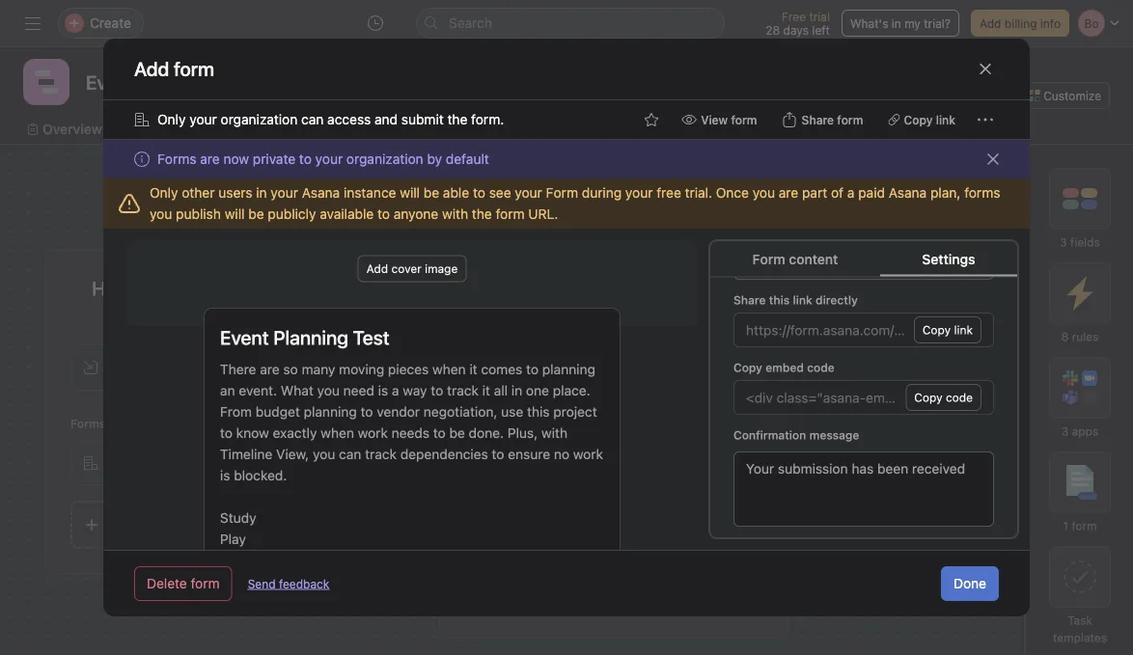 Task type: locate. For each thing, give the bounding box(es) containing it.
add left cover
[[367, 262, 388, 276]]

copy up the automatically:
[[915, 391, 943, 405]]

form up url.
[[546, 185, 578, 201]]

2 move from the left
[[930, 402, 960, 415]]

form inside "only other users in your asana instance will be able to see your form during your free trial.  once you are part of a paid asana plan, forms you publish will be publicly available to anyone with the form url."
[[546, 185, 578, 201]]

search button
[[416, 8, 725, 39]]

organization up private
[[221, 112, 298, 127]]

(1
[[933, 310, 946, 329]]

overview link
[[27, 119, 102, 140]]

task templates
[[1053, 614, 1107, 645]]

share this link directly
[[734, 294, 858, 307]]

0 vertical spatial organization
[[221, 112, 298, 127]]

board
[[203, 121, 240, 137]]

0 vertical spatial link
[[936, 113, 956, 126]]

ensure
[[508, 447, 550, 463]]

0 horizontal spatial planning
[[304, 404, 357, 420]]

1 horizontal spatial the
[[472, 206, 492, 222]]

0 vertical spatial test
[[353, 327, 390, 349]]

0 horizontal spatial form
[[546, 185, 578, 201]]

incomplete for 4
[[892, 351, 953, 365]]

code right embed
[[807, 361, 835, 375]]

0 vertical spatial planning
[[273, 327, 349, 349]]

a left way
[[392, 383, 399, 399]]

the down see
[[472, 206, 492, 222]]

asana
[[302, 185, 340, 201], [889, 185, 927, 201]]

None text field
[[746, 322, 906, 338], [746, 390, 898, 406], [746, 322, 906, 338], [746, 390, 898, 406]]

form right delete
[[191, 576, 220, 592]]

close this dialog image
[[978, 61, 993, 77]]

added
[[271, 277, 327, 300]]

2 asana from the left
[[889, 185, 927, 201]]

event planning test inside add form dialog
[[220, 327, 390, 349]]

section, left what
[[608, 402, 653, 415]]

1 vertical spatial be
[[248, 206, 264, 222]]

able
[[443, 185, 469, 201]]

directly
[[816, 294, 858, 307]]

planning left blocked.
[[145, 455, 198, 471]]

info
[[1041, 16, 1061, 30]]

a
[[848, 185, 855, 201], [392, 383, 399, 399]]

calendar
[[372, 121, 429, 137]]

work right the no
[[573, 447, 603, 463]]

1 vertical spatial code
[[946, 391, 973, 405]]

overview up comes on the left of page
[[464, 310, 532, 329]]

tasks
[[168, 277, 214, 300], [956, 351, 985, 365], [503, 402, 533, 415], [897, 402, 927, 415]]

can left access
[[301, 112, 324, 127]]

are for there are so many moving pieces when it comes to planning an event. what you need is a way to track it all in one place. from budget planning to vendor negotiation, use this project to know exactly when work needs to be done. plus, with timeline view, you can track dependencies to ensure no work is blocked.
[[260, 362, 280, 378]]

track down needs
[[365, 447, 397, 463]]

set for set complete by...
[[894, 457, 915, 473]]

2 when from the left
[[862, 402, 894, 415]]

to up the dependencies at the bottom of the page
[[433, 425, 446, 441]]

the left form.
[[448, 112, 468, 127]]

1 horizontal spatial a
[[848, 185, 855, 201]]

many
[[302, 362, 335, 378]]

asana up "available"
[[302, 185, 340, 201]]

1 horizontal spatial when
[[862, 402, 894, 415]]

1 horizontal spatial track
[[447, 383, 479, 399]]

is right need
[[378, 383, 388, 399]]

planning inside add form dialog
[[273, 327, 349, 349]]

event planning test down from
[[106, 455, 228, 471]]

link right (1
[[954, 323, 973, 337]]

and
[[375, 112, 398, 127]]

organization
[[221, 112, 298, 127], [347, 151, 424, 167]]

when inside when tasks move to this section, do this automatically:
[[862, 402, 894, 415]]

form down apps
[[1072, 519, 1097, 533]]

a right of
[[848, 185, 855, 201]]

this down one
[[527, 404, 550, 420]]

to left see
[[473, 185, 486, 201]]

search list box
[[416, 8, 725, 39]]

move inside 'when tasks move to this section, what should happen automatically?'
[[536, 402, 566, 415]]

is
[[378, 383, 388, 399], [220, 468, 230, 484]]

1 vertical spatial work
[[573, 447, 603, 463]]

0 vertical spatial the
[[448, 112, 468, 127]]

are left now
[[200, 151, 220, 167]]

1 for 1 incomplete task
[[488, 351, 493, 365]]

code down the 4 incomplete tasks
[[946, 391, 973, 405]]

it left comes on the left of page
[[470, 362, 478, 378]]

move for overview
[[536, 402, 566, 415]]

instance
[[344, 185, 396, 201]]

with up the no
[[542, 425, 568, 441]]

add billing info button
[[971, 10, 1070, 37]]

dependencies
[[400, 447, 488, 463]]

to down "done."
[[492, 447, 504, 463]]

share for share
[[963, 89, 995, 102]]

None text field
[[81, 65, 260, 99]]

2 horizontal spatial be
[[449, 425, 465, 441]]

0 horizontal spatial a
[[392, 383, 399, 399]]

forms
[[157, 151, 196, 167], [70, 417, 106, 431]]

users
[[218, 185, 253, 201]]

tasks inside when tasks move to this section, do this automatically:
[[897, 402, 927, 415]]

to up set complete by... at the bottom right of the page
[[964, 402, 975, 415]]

with
[[442, 206, 468, 222], [542, 425, 568, 441]]

your right list
[[190, 112, 217, 127]]

your up url.
[[515, 185, 542, 201]]

3 for 3 fields
[[1060, 236, 1067, 249]]

1
[[488, 351, 493, 365], [1063, 519, 1069, 533]]

1 horizontal spatial set
[[894, 457, 915, 473]]

copy link button up the 4 incomplete tasks
[[914, 317, 982, 344]]

1 horizontal spatial be
[[424, 185, 439, 201]]

form right view
[[731, 113, 758, 126]]

1 vertical spatial is
[[220, 468, 230, 484]]

section, inside 'when tasks move to this section, what should happen automatically?'
[[608, 402, 653, 415]]

timeline up forms are now private to your organization by default at top left
[[279, 121, 333, 137]]

planning up place.
[[542, 362, 596, 378]]

happen
[[468, 419, 510, 433]]

copy link down share button
[[904, 113, 956, 126]]

0 horizontal spatial event
[[106, 455, 141, 471]]

are right how
[[136, 277, 163, 300]]

will up anyone
[[400, 185, 420, 201]]

is left blocked.
[[220, 468, 230, 484]]

0 vertical spatial when
[[433, 362, 466, 378]]

will down users on the top of page
[[225, 206, 245, 222]]

view,
[[276, 447, 309, 463]]

3 left apps
[[1062, 425, 1069, 438]]

share form
[[802, 113, 864, 126]]

0 horizontal spatial will
[[225, 206, 245, 222]]

1 incomplete from the left
[[496, 351, 557, 365]]

this
[[769, 294, 790, 307], [584, 402, 605, 415], [978, 402, 999, 415], [1067, 402, 1088, 415], [527, 404, 550, 420]]

0 vertical spatial it
[[470, 362, 478, 378]]

track up negotiation,
[[447, 383, 479, 399]]

from
[[220, 404, 252, 420]]

form inside button
[[837, 113, 864, 126]]

1 vertical spatial form
[[753, 251, 786, 267]]

when inside 'when tasks move to this section, what should happen automatically?'
[[468, 402, 500, 415]]

plan,
[[931, 185, 961, 201]]

1 vertical spatial test
[[202, 455, 228, 471]]

to inside 'pre-event (1 month to go)' "button"
[[1000, 310, 1014, 329]]

event inside add form dialog
[[220, 327, 269, 349]]

move up 'automatically?'
[[536, 402, 566, 415]]

are left so
[[260, 362, 280, 378]]

0 vertical spatial event
[[220, 327, 269, 349]]

1 horizontal spatial 1
[[1063, 519, 1069, 533]]

1 section from the left
[[464, 282, 507, 295]]

2 horizontal spatial share
[[963, 89, 995, 102]]

event inside event planning test button
[[106, 455, 141, 471]]

1 when from the left
[[468, 402, 500, 415]]

tasks up the automatically:
[[897, 402, 927, 415]]

link down share button
[[936, 113, 956, 126]]

available
[[320, 206, 374, 222]]

1 horizontal spatial it
[[482, 383, 490, 399]]

budget
[[256, 404, 300, 420]]

section, left the do
[[1002, 402, 1047, 415]]

to inside how are tasks being added to this project?
[[331, 277, 348, 300]]

event planning test up "many"
[[220, 327, 390, 349]]

1 horizontal spatial add
[[980, 16, 1002, 30]]

are for forms are now private to your organization by default
[[200, 151, 220, 167]]

in right users on the top of page
[[256, 185, 267, 201]]

copy link up the 4 incomplete tasks
[[923, 323, 973, 337]]

1 horizontal spatial organization
[[347, 151, 424, 167]]

0 vertical spatial form
[[546, 185, 578, 201]]

you left publish
[[150, 206, 172, 222]]

share inside button
[[963, 89, 995, 102]]

incomplete
[[496, 351, 557, 365], [892, 351, 953, 365]]

add left billing
[[980, 16, 1002, 30]]

link left "directly"
[[793, 294, 813, 307]]

0 vertical spatial with
[[442, 206, 468, 222]]

1 vertical spatial forms
[[70, 417, 106, 431]]

done.
[[469, 425, 504, 441]]

are inside "only other users in your asana instance will be able to see your form during your free trial.  once you are part of a paid asana plan, forms you publish will be publicly available to anyone with the form url."
[[779, 185, 799, 201]]

1 vertical spatial add
[[367, 262, 388, 276]]

0 horizontal spatial incomplete
[[496, 351, 557, 365]]

set complete by... button
[[858, 442, 1133, 490]]

1 vertical spatial can
[[339, 447, 361, 463]]

1 horizontal spatial event
[[220, 327, 269, 349]]

3 left fields at right top
[[1060, 236, 1067, 249]]

forms for forms
[[70, 417, 106, 431]]

in inside there are so many moving pieces when it comes to planning an event. what you need is a way to track it all in one place. from budget planning to vendor negotiation, use this project to know exactly when work needs to be done. plus, with timeline view, you can track dependencies to ensure no work is blocked.
[[512, 383, 523, 399]]

0 vertical spatial only
[[157, 112, 186, 127]]

files link
[[785, 119, 830, 140]]

embed
[[766, 361, 804, 375]]

with down able
[[442, 206, 468, 222]]

1 section, from the left
[[608, 402, 653, 415]]

0 vertical spatial share
[[963, 89, 995, 102]]

workflow link
[[452, 119, 528, 140]]

1 vertical spatial 3
[[1062, 425, 1069, 438]]

0 horizontal spatial timeline
[[220, 447, 273, 463]]

0 vertical spatial timeline
[[279, 121, 333, 137]]

move inside when tasks move to this section, do this automatically:
[[930, 402, 960, 415]]

2 section, from the left
[[1002, 402, 1047, 415]]

0 vertical spatial 3
[[1060, 236, 1067, 249]]

only left other
[[150, 185, 178, 201]]

when up copy form link icon
[[321, 425, 354, 441]]

form for 1 form
[[1072, 519, 1097, 533]]

0 horizontal spatial can
[[301, 112, 324, 127]]

in
[[892, 16, 902, 30], [256, 185, 267, 201], [512, 383, 523, 399]]

can right copy form link icon
[[339, 447, 361, 463]]

1 horizontal spatial planning
[[542, 362, 596, 378]]

1 vertical spatial event planning test
[[106, 455, 228, 471]]

when for pre-event (1 month to go)
[[862, 402, 894, 415]]

once
[[716, 185, 749, 201]]

in left my
[[892, 16, 902, 30]]

0 vertical spatial in
[[892, 16, 902, 30]]

forms inside add form dialog
[[157, 151, 196, 167]]

2 incomplete from the left
[[892, 351, 953, 365]]

this right copy code
[[978, 402, 999, 415]]

1 vertical spatial 1
[[1063, 519, 1069, 533]]

when up happen
[[468, 402, 500, 415]]

section
[[464, 282, 507, 295], [858, 282, 901, 295]]

0 vertical spatial copy link button
[[880, 106, 965, 133]]

1 vertical spatial with
[[542, 425, 568, 441]]

4 incomplete tasks
[[881, 351, 985, 365]]

when right pieces
[[433, 362, 466, 378]]

1 move from the left
[[536, 402, 566, 415]]

0 horizontal spatial organization
[[221, 112, 298, 127]]

overview down the timeline image
[[42, 121, 102, 137]]

1 horizontal spatial section,
[[1002, 402, 1047, 415]]

this inside 'when tasks move to this section, what should happen automatically?'
[[584, 402, 605, 415]]

dashboard link
[[574, 119, 659, 140]]

1 horizontal spatial incomplete
[[892, 351, 953, 365]]

event.
[[239, 383, 277, 399]]

more actions image
[[978, 112, 993, 127]]

are inside how are tasks being added to this project?
[[136, 277, 163, 300]]

1 vertical spatial only
[[150, 185, 178, 201]]

set down the automatically:
[[894, 457, 915, 473]]

planning up "many"
[[273, 327, 349, 349]]

incomplete up one
[[496, 351, 557, 365]]

0 vertical spatial add
[[980, 16, 1002, 30]]

pre-event (1 month to go) button
[[858, 302, 1133, 337]]

1 vertical spatial event
[[106, 455, 141, 471]]

1 horizontal spatial code
[[946, 391, 973, 405]]

1 horizontal spatial planning
[[273, 327, 349, 349]]

section up pre- on the right of page
[[858, 282, 901, 295]]

the
[[448, 112, 468, 127], [472, 206, 492, 222]]

tasks up this project? on the top of the page
[[168, 277, 214, 300]]

only inside "only other users in your asana instance will be able to see your form during your free trial.  once you are part of a paid asana plan, forms you publish will be publicly available to anyone with the form url."
[[150, 185, 178, 201]]

0 horizontal spatial move
[[536, 402, 566, 415]]

1 asana from the left
[[302, 185, 340, 201]]

add inside dialog
[[367, 262, 388, 276]]

message
[[810, 429, 860, 442]]

1 vertical spatial timeline
[[220, 447, 273, 463]]

copy form link image
[[313, 456, 328, 471]]

0 horizontal spatial share
[[734, 294, 766, 307]]

planning inside button
[[145, 455, 198, 471]]

tasks down the month
[[956, 351, 985, 365]]

be down negotiation,
[[449, 425, 465, 441]]

section up comes on the left of page
[[464, 282, 507, 295]]

add form
[[134, 57, 215, 80]]

task
[[560, 351, 583, 365]]

1 horizontal spatial share
[[802, 113, 834, 126]]

with inside "only other users in your asana instance will be able to see your form during your free trial.  once you are part of a paid asana plan, forms you publish will be publicly available to anyone with the form url."
[[442, 206, 468, 222]]

0 horizontal spatial overview
[[42, 121, 102, 137]]

moving
[[339, 362, 384, 378]]

1 horizontal spatial work
[[573, 447, 603, 463]]

calendar link
[[356, 119, 429, 140]]

1 vertical spatial planning
[[304, 404, 357, 420]]

only for only other users in your asana instance will be able to see your form during your free trial.  once you are part of a paid asana plan, forms you publish will be publicly available to anyone with the form url.
[[150, 185, 178, 201]]

share for share this link directly
[[734, 294, 766, 307]]

in inside "only other users in your asana instance will be able to see your form during your free trial.  once you are part of a paid asana plan, forms you publish will be publicly available to anyone with the form url."
[[256, 185, 267, 201]]

event
[[220, 327, 269, 349], [106, 455, 141, 471]]

0 vertical spatial a
[[848, 185, 855, 201]]

2 vertical spatial be
[[449, 425, 465, 441]]

organization down 'calendar' link
[[347, 151, 424, 167]]

incomplete right 4
[[892, 351, 953, 365]]

tasks down all
[[503, 402, 533, 415]]

this down place.
[[584, 402, 605, 415]]

1 vertical spatial a
[[392, 383, 399, 399]]

messages link
[[682, 119, 762, 140]]

1 vertical spatial organization
[[347, 151, 424, 167]]

a inside there are so many moving pieces when it comes to planning an event. what you need is a way to track it all in one place. from budget planning to vendor negotiation, use this project to know exactly when work needs to be done. plus, with timeline view, you can track dependencies to ensure no work is blocked.
[[392, 383, 399, 399]]

0 horizontal spatial set
[[501, 462, 522, 478]]

to up one
[[526, 362, 539, 378]]

pieces
[[388, 362, 429, 378]]

pre-
[[858, 310, 889, 329]]

0 horizontal spatial asana
[[302, 185, 340, 201]]

templates
[[1053, 631, 1107, 645]]

content
[[789, 251, 838, 267]]

settings
[[922, 251, 976, 267]]

timeline down know
[[220, 447, 273, 463]]

section, for overview
[[608, 402, 653, 415]]

move up the automatically:
[[930, 402, 960, 415]]

confirmation
[[734, 429, 807, 442]]

set assignee
[[501, 462, 581, 478]]

set assignee button
[[464, 446, 764, 494]]

0 horizontal spatial be
[[248, 206, 264, 222]]

only
[[157, 112, 186, 127], [150, 185, 178, 201]]

1 horizontal spatial is
[[378, 383, 388, 399]]

to left go) at the right of the page
[[1000, 310, 1014, 329]]

are for how are tasks being added to this project?
[[136, 277, 163, 300]]

are left part
[[779, 185, 799, 201]]

form down see
[[496, 206, 525, 222]]

share form button
[[774, 106, 872, 133]]

are inside there are so many moving pieces when it comes to planning an event. what you need is a way to track it all in one place. from budget planning to vendor negotiation, use this project to know exactly when work needs to be done. plus, with timeline view, you can track dependencies to ensure no work is blocked.
[[260, 362, 280, 378]]

complete
[[918, 457, 979, 473]]

0 horizontal spatial 1
[[488, 351, 493, 365]]

1 vertical spatial planning
[[145, 455, 198, 471]]

pre-event (1 month to go)
[[858, 310, 1042, 329]]

0 vertical spatial code
[[807, 361, 835, 375]]

move
[[536, 402, 566, 415], [930, 402, 960, 415]]

1 incomplete task
[[488, 351, 583, 365]]

0 horizontal spatial with
[[442, 206, 468, 222]]

be down users on the top of page
[[248, 206, 264, 222]]

1 horizontal spatial with
[[542, 425, 568, 441]]

copy left more actions 'image' at the top of page
[[904, 113, 933, 126]]

1 vertical spatial when
[[321, 425, 354, 441]]

event planning test
[[220, 327, 390, 349], [106, 455, 228, 471]]

form left content
[[753, 251, 786, 267]]

event planning test inside button
[[106, 455, 228, 471]]

1 horizontal spatial will
[[400, 185, 420, 201]]

free
[[782, 10, 806, 23]]

it left all
[[482, 383, 490, 399]]

work down vendor
[[358, 425, 388, 441]]

0 horizontal spatial add
[[367, 262, 388, 276]]

2 section from the left
[[858, 282, 901, 295]]

0 horizontal spatial track
[[365, 447, 397, 463]]

0 vertical spatial event planning test
[[220, 327, 390, 349]]

section for pre-event (1 month to go)
[[858, 282, 901, 295]]

incomplete for 1
[[496, 351, 557, 365]]

0 horizontal spatial section,
[[608, 402, 653, 415]]

section, inside when tasks move to this section, do this automatically:
[[1002, 402, 1047, 415]]

when up the automatically:
[[862, 402, 894, 415]]

planning down need
[[304, 404, 357, 420]]

share inside button
[[802, 113, 834, 126]]

1 horizontal spatial can
[[339, 447, 361, 463]]

when for overview
[[468, 402, 500, 415]]



Task type: vqa. For each thing, say whether or not it's contained in the screenshot.
"month"
yes



Task type: describe. For each thing, give the bounding box(es) containing it.
study
[[220, 510, 256, 526]]

be inside there are so many moving pieces when it comes to planning an event. what you need is a way to track it all in one place. from budget planning to vendor negotiation, use this project to know exactly when work needs to be done. plus, with timeline view, you can track dependencies to ensure no work is blocked.
[[449, 425, 465, 441]]

to down need
[[361, 404, 373, 420]]

to down timeline link
[[299, 151, 312, 167]]

to down instance on the top left
[[378, 206, 390, 222]]

tasks inside how are tasks being added to this project?
[[168, 277, 214, 300]]

code inside button
[[946, 391, 973, 405]]

0 horizontal spatial code
[[807, 361, 835, 375]]

task
[[1068, 614, 1093, 628]]

share form image
[[286, 456, 301, 471]]

done button
[[941, 567, 999, 601]]

files
[[801, 121, 830, 137]]

0 vertical spatial will
[[400, 185, 420, 201]]

add cover image button
[[358, 255, 467, 282]]

negotiation,
[[424, 404, 498, 420]]

28
[[766, 23, 780, 37]]

0 horizontal spatial is
[[220, 468, 230, 484]]

list link
[[125, 119, 164, 140]]

4
[[881, 351, 889, 365]]

automatically?
[[513, 419, 594, 433]]

form for view form
[[731, 113, 758, 126]]

overview inside button
[[464, 310, 532, 329]]

use
[[501, 404, 524, 420]]

how are tasks being added to this project?
[[92, 277, 348, 327]]

0 vertical spatial work
[[358, 425, 388, 441]]

can inside there are so many moving pieces when it comes to planning an event. what you need is a way to track it all in one place. from budget planning to vendor negotiation, use this project to know exactly when work needs to be done. plus, with timeline view, you can track dependencies to ensure no work is blocked.
[[339, 447, 361, 463]]

rules
[[1072, 330, 1099, 344]]

timeline inside there are so many moving pieces when it comes to planning an event. what you need is a way to track it all in one place. from budget planning to vendor negotiation, use this project to know exactly when work needs to be done. plus, with timeline view, you can track dependencies to ensure no work is blocked.
[[220, 447, 273, 463]]

view
[[701, 113, 728, 126]]

3 apps
[[1062, 425, 1099, 438]]

this inside there are so many moving pieces when it comes to planning an event. what you need is a way to track it all in one place. from budget planning to vendor negotiation, use this project to know exactly when work needs to be done. plus, with timeline view, you can track dependencies to ensure no work is blocked.
[[527, 404, 550, 420]]

send feedback link
[[248, 575, 330, 593]]

so
[[283, 362, 298, 378]]

you right view, at the left bottom of the page
[[313, 447, 335, 463]]

form for delete form
[[191, 576, 220, 592]]

a inside "only other users in your asana instance will be able to see your form during your free trial.  once you are part of a paid asana plan, forms you publish will be publicly available to anyone with the form url."
[[848, 185, 855, 201]]

form inside "only other users in your asana instance will be able to see your form during your free trial.  once you are part of a paid asana plan, forms you publish will be publicly available to anyone with the form url."
[[496, 206, 525, 222]]

done
[[954, 576, 987, 592]]

this down the form content
[[769, 294, 790, 307]]

what's
[[851, 16, 889, 30]]

3 fields
[[1060, 236, 1101, 249]]

add for add billing info
[[980, 16, 1002, 30]]

list
[[141, 121, 164, 137]]

1 vertical spatial track
[[365, 447, 397, 463]]

test inside event planning test button
[[202, 455, 228, 471]]

overview button
[[464, 302, 764, 337]]

delete form button
[[134, 567, 232, 601]]

cover
[[392, 262, 422, 276]]

to down from
[[220, 425, 233, 441]]

dashboard
[[590, 121, 659, 137]]

0 vertical spatial overview
[[42, 121, 102, 137]]

now
[[223, 151, 249, 167]]

access
[[327, 112, 371, 127]]

to right way
[[431, 383, 443, 399]]

your down only your organization can access and submit the form.
[[315, 151, 343, 167]]

section for overview
[[464, 282, 507, 295]]

all
[[494, 383, 508, 399]]

share button
[[939, 82, 1003, 109]]

need
[[343, 383, 375, 399]]

0 horizontal spatial when
[[321, 425, 354, 441]]

0 horizontal spatial it
[[470, 362, 478, 378]]

1 vertical spatial it
[[482, 383, 490, 399]]

of
[[831, 185, 844, 201]]

trial?
[[924, 16, 951, 30]]

see
[[489, 185, 511, 201]]

copy left embed
[[734, 361, 763, 375]]

8 rules
[[1062, 330, 1099, 344]]

set for set assignee
[[501, 462, 522, 478]]

fields
[[1071, 236, 1101, 249]]

timeline link
[[264, 119, 333, 140]]

copy inside copy code button
[[915, 391, 943, 405]]

3 for 3 apps
[[1062, 425, 1069, 438]]

forms for forms are now private to your organization by default
[[157, 151, 196, 167]]

when tasks move to this section, do this automatically:
[[862, 402, 1088, 433]]

submit
[[401, 112, 444, 127]]

part
[[802, 185, 828, 201]]

bo
[[855, 89, 869, 102]]

1 for 1 form
[[1063, 519, 1069, 533]]

add for add cover image
[[367, 262, 388, 276]]

1 vertical spatial link
[[793, 294, 813, 307]]

days
[[784, 23, 809, 37]]

by...
[[982, 457, 1009, 473]]

close image
[[986, 152, 1001, 167]]

add form dialog
[[103, 0, 1030, 656]]

comes
[[481, 362, 523, 378]]

what
[[281, 383, 314, 399]]

when tasks move to this section, what should happen automatically?
[[468, 402, 724, 433]]

1 vertical spatial copy link
[[923, 323, 973, 337]]

my
[[905, 16, 921, 30]]

only your organization can access and submit the form.
[[157, 112, 504, 127]]

tasks inside 'when tasks move to this section, what should happen automatically?'
[[503, 402, 533, 415]]

send
[[248, 577, 276, 591]]

section, for pre-event (1 month to go)
[[1002, 402, 1047, 415]]

0 vertical spatial track
[[447, 383, 479, 399]]

paid
[[859, 185, 885, 201]]

you right once
[[753, 185, 775, 201]]

set complete by...
[[894, 457, 1009, 473]]

anyone
[[394, 206, 439, 222]]

0 horizontal spatial the
[[448, 112, 468, 127]]

do
[[1050, 402, 1064, 415]]

you down "many"
[[317, 383, 340, 399]]

what's in my trial?
[[851, 16, 951, 30]]

1 vertical spatial copy link button
[[914, 317, 982, 344]]

how
[[92, 277, 131, 300]]

an
[[220, 383, 235, 399]]

only for only your organization can access and submit the form.
[[157, 112, 186, 127]]

form for share form
[[837, 113, 864, 126]]

your up publicly
[[271, 185, 298, 201]]

0 vertical spatial can
[[301, 112, 324, 127]]

trial
[[809, 10, 830, 23]]

the inside "only other users in your asana instance will be able to see your form during your free trial.  once you are part of a paid asana plan, forms you publish will be publicly available to anyone with the form url."
[[472, 206, 492, 222]]

1 horizontal spatial when
[[433, 362, 466, 378]]

messages
[[698, 121, 762, 137]]

automatically:
[[862, 419, 941, 433]]

delete form
[[147, 576, 220, 592]]

event planning test button
[[70, 441, 370, 486]]

bo button
[[850, 84, 873, 107]]

month
[[950, 310, 996, 329]]

1 horizontal spatial form
[[753, 251, 786, 267]]

copy embed code
[[734, 361, 835, 375]]

only other users in your asana instance will be able to see your form during your free trial.  once you are part of a paid asana plan, forms you publish will be publicly available to anyone with the form url.
[[150, 185, 1001, 222]]

copy code
[[915, 391, 973, 405]]

one
[[526, 383, 549, 399]]

blocked.
[[234, 468, 287, 484]]

way
[[403, 383, 427, 399]]

publish
[[176, 206, 221, 222]]

plus,
[[508, 425, 538, 441]]

2 vertical spatial link
[[954, 323, 973, 337]]

your left free
[[626, 185, 653, 201]]

add billing info
[[980, 16, 1061, 30]]

0 vertical spatial planning
[[542, 362, 596, 378]]

move for pre-event (1 month to go)
[[930, 402, 960, 415]]

copy code button
[[906, 384, 982, 411]]

project
[[554, 404, 597, 420]]

this right the do
[[1067, 402, 1088, 415]]

being
[[218, 277, 267, 300]]

default
[[446, 151, 489, 167]]

timeline image
[[35, 70, 58, 94]]

private
[[253, 151, 296, 167]]

0 vertical spatial copy link
[[904, 113, 956, 126]]

form.
[[471, 112, 504, 127]]

to inside 'when tasks move to this section, what should happen automatically?'
[[570, 402, 581, 415]]

view form
[[701, 113, 758, 126]]

with inside there are so many moving pieces when it comes to planning an event. what you need is a way to track it all in one place. from budget planning to vendor negotiation, use this project to know exactly when work needs to be done. plus, with timeline view, you can track dependencies to ensure no work is blocked.
[[542, 425, 568, 441]]

Your submission has been received text field
[[734, 452, 994, 527]]

during
[[582, 185, 622, 201]]

in inside button
[[892, 16, 902, 30]]

go)
[[1018, 310, 1042, 329]]

add to starred image
[[644, 112, 660, 127]]

copy up the 4 incomplete tasks
[[923, 323, 951, 337]]

exactly
[[273, 425, 317, 441]]

study play
[[220, 510, 256, 548]]

test inside add form dialog
[[353, 327, 390, 349]]

to inside when tasks move to this section, do this automatically:
[[964, 402, 975, 415]]

event
[[889, 310, 929, 329]]

0 vertical spatial be
[[424, 185, 439, 201]]

share for share form
[[802, 113, 834, 126]]



